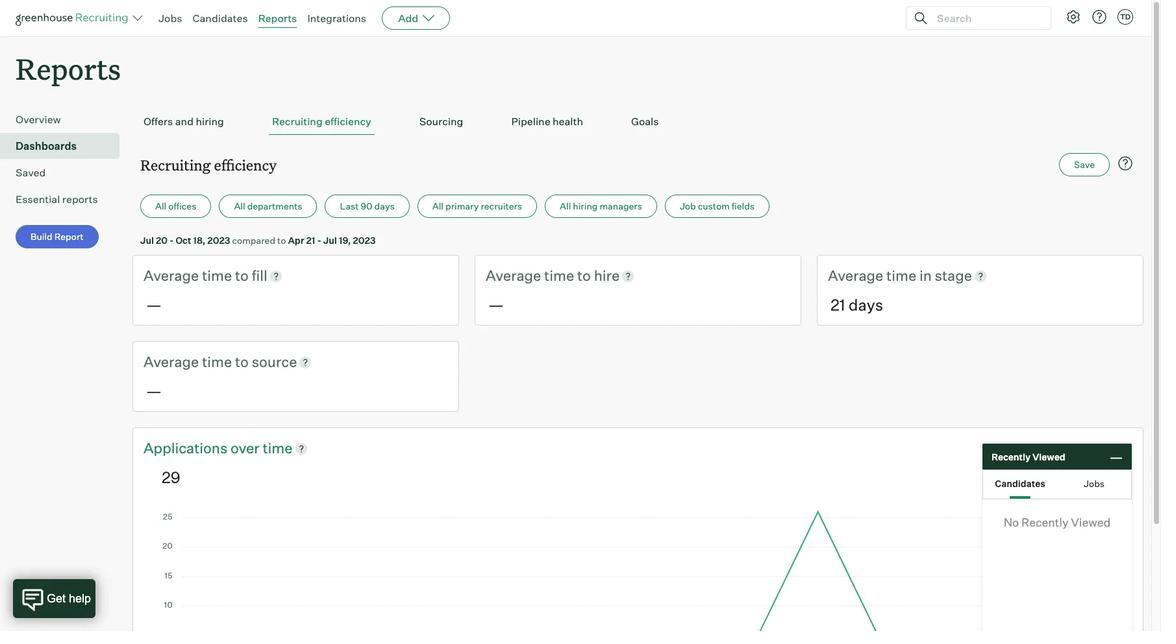 Task type: describe. For each thing, give the bounding box(es) containing it.
recently viewed
[[992, 452, 1066, 463]]

offers and hiring button
[[140, 109, 227, 135]]

1 - from the left
[[170, 235, 174, 246]]

build
[[31, 231, 52, 242]]

jobs link
[[158, 12, 182, 25]]

1 horizontal spatial hiring
[[573, 201, 598, 212]]

2 jul from the left
[[323, 235, 337, 246]]

job custom fields button
[[665, 195, 770, 218]]

days inside button
[[374, 201, 395, 212]]

0 vertical spatial recently
[[992, 452, 1031, 463]]

sourcing button
[[416, 109, 467, 135]]

build report button
[[16, 225, 99, 249]]

tab list containing offers and hiring
[[140, 109, 1136, 135]]

health
[[553, 115, 583, 128]]

time for hire
[[544, 267, 574, 285]]

no
[[1004, 516, 1019, 530]]

over
[[231, 440, 260, 457]]

oct
[[176, 235, 191, 246]]

21 days
[[831, 296, 883, 315]]

configure image
[[1066, 9, 1081, 25]]

job custom fields
[[680, 201, 755, 212]]

essential reports link
[[16, 192, 114, 207]]

build report
[[31, 231, 84, 242]]

offices
[[168, 201, 196, 212]]

20
[[156, 235, 168, 246]]

to for fill
[[235, 267, 249, 285]]

0 horizontal spatial viewed
[[1033, 452, 1066, 463]]

— for fill
[[146, 296, 162, 315]]

applications
[[144, 440, 228, 457]]

last
[[340, 201, 359, 212]]

average time to for fill
[[144, 267, 252, 285]]

td button
[[1115, 6, 1136, 27]]

essential reports
[[16, 193, 98, 206]]

xychart image
[[162, 508, 1115, 632]]

dashboards
[[16, 140, 77, 153]]

reports link
[[258, 12, 297, 25]]

time for stage
[[887, 267, 917, 285]]

1 vertical spatial 21
[[831, 296, 845, 315]]

1 horizontal spatial days
[[849, 296, 883, 315]]

hire
[[594, 267, 620, 285]]

no recently viewed
[[1004, 516, 1111, 530]]

average time to for hire
[[486, 267, 594, 285]]

90
[[361, 201, 373, 212]]

— for hire
[[488, 296, 504, 315]]

all for all primary recruiters
[[432, 201, 444, 212]]

integrations
[[307, 12, 366, 25]]

offers
[[144, 115, 173, 128]]

add
[[398, 12, 418, 25]]

29
[[162, 468, 180, 487]]

and
[[175, 115, 194, 128]]

job
[[680, 201, 696, 212]]

faq image
[[1118, 156, 1133, 172]]

in
[[920, 267, 932, 285]]

td button
[[1118, 9, 1133, 25]]

all offices
[[155, 201, 196, 212]]

integrations link
[[307, 12, 366, 25]]

1 horizontal spatial viewed
[[1071, 516, 1111, 530]]

average for source
[[144, 353, 199, 371]]

average time to for source
[[144, 353, 252, 371]]

compared
[[232, 235, 275, 246]]

time for source
[[202, 353, 232, 371]]

fill
[[252, 267, 267, 285]]

applications link
[[144, 439, 231, 459]]

2 - from the left
[[317, 235, 321, 246]]

all for all offices
[[155, 201, 166, 212]]

average time in
[[828, 267, 935, 285]]

source
[[252, 353, 297, 371]]

save
[[1074, 159, 1095, 170]]



Task type: locate. For each thing, give the bounding box(es) containing it.
overview link
[[16, 112, 114, 127]]

last 90 days button
[[325, 195, 410, 218]]

add button
[[382, 6, 450, 30]]

average time to
[[144, 267, 252, 285], [486, 267, 594, 285], [144, 353, 252, 371]]

to left apr
[[277, 235, 286, 246]]

to for hire
[[577, 267, 591, 285]]

0 horizontal spatial 2023
[[207, 235, 230, 246]]

-
[[170, 235, 174, 246], [317, 235, 321, 246]]

all left primary
[[432, 201, 444, 212]]

to left source
[[235, 353, 249, 371]]

Search text field
[[934, 9, 1039, 28]]

jobs
[[158, 12, 182, 25], [1084, 478, 1105, 489]]

0 horizontal spatial efficiency
[[214, 155, 277, 175]]

all departments button
[[219, 195, 317, 218]]

overview
[[16, 113, 61, 126]]

average for hire
[[486, 267, 541, 285]]

stage
[[935, 267, 972, 285]]

sourcing
[[419, 115, 463, 128]]

19,
[[339, 235, 351, 246]]

1 vertical spatial days
[[849, 296, 883, 315]]

pipeline health button
[[508, 109, 586, 135]]

time left the hire
[[544, 267, 574, 285]]

recently
[[992, 452, 1031, 463], [1022, 516, 1069, 530]]

td
[[1120, 12, 1131, 21]]

candidates right jobs link
[[193, 12, 248, 25]]

2023 right 18,
[[207, 235, 230, 246]]

hiring right and
[[196, 115, 224, 128]]

jul left 20
[[140, 235, 154, 246]]

time for fill
[[202, 267, 232, 285]]

3 all from the left
[[432, 201, 444, 212]]

1 horizontal spatial jobs
[[1084, 478, 1105, 489]]

1 vertical spatial hiring
[[573, 201, 598, 212]]

0 horizontal spatial hiring
[[196, 115, 224, 128]]

1 horizontal spatial 2023
[[353, 235, 376, 246]]

primary
[[446, 201, 479, 212]]

1 vertical spatial recruiting
[[140, 155, 211, 175]]

recruiting efficiency
[[272, 115, 371, 128], [140, 155, 277, 175]]

reports down greenhouse recruiting image at the top left
[[16, 49, 121, 88]]

1 all from the left
[[155, 201, 166, 212]]

1 horizontal spatial efficiency
[[325, 115, 371, 128]]

all for all departments
[[234, 201, 245, 212]]

last 90 days
[[340, 201, 395, 212]]

all
[[155, 201, 166, 212], [234, 201, 245, 212], [432, 201, 444, 212], [560, 201, 571, 212]]

recruiting inside button
[[272, 115, 323, 128]]

hiring
[[196, 115, 224, 128], [573, 201, 598, 212]]

managers
[[600, 201, 642, 212]]

dashboards link
[[16, 138, 114, 154]]

days down average time in
[[849, 296, 883, 315]]

recruiting efficiency inside button
[[272, 115, 371, 128]]

all primary recruiters button
[[417, 195, 537, 218]]

0 vertical spatial viewed
[[1033, 452, 1066, 463]]

all hiring managers
[[560, 201, 642, 212]]

2023
[[207, 235, 230, 246], [353, 235, 376, 246]]

0 horizontal spatial days
[[374, 201, 395, 212]]

to left the hire
[[577, 267, 591, 285]]

time right over in the bottom left of the page
[[263, 440, 293, 457]]

candidates
[[193, 12, 248, 25], [995, 478, 1045, 489]]

0 horizontal spatial reports
[[16, 49, 121, 88]]

1 horizontal spatial recruiting
[[272, 115, 323, 128]]

average for stage
[[828, 267, 883, 285]]

0 vertical spatial efficiency
[[325, 115, 371, 128]]

days right 90
[[374, 201, 395, 212]]

to for source
[[235, 353, 249, 371]]

2023 right 19,
[[353, 235, 376, 246]]

time down 18,
[[202, 267, 232, 285]]

1 vertical spatial candidates
[[995, 478, 1045, 489]]

2 2023 from the left
[[353, 235, 376, 246]]

greenhouse recruiting image
[[16, 10, 132, 26]]

0 horizontal spatial -
[[170, 235, 174, 246]]

21 down average time in
[[831, 296, 845, 315]]

offers and hiring
[[144, 115, 224, 128]]

apr
[[288, 235, 304, 246]]

to
[[277, 235, 286, 246], [235, 267, 249, 285], [577, 267, 591, 285], [235, 353, 249, 371]]

1 horizontal spatial -
[[317, 235, 321, 246]]

reports
[[258, 12, 297, 25], [16, 49, 121, 88]]

21
[[306, 235, 315, 246], [831, 296, 845, 315]]

jobs inside "tab list"
[[1084, 478, 1105, 489]]

all departments
[[234, 201, 302, 212]]

21 right apr
[[306, 235, 315, 246]]

0 vertical spatial days
[[374, 201, 395, 212]]

tab list
[[140, 109, 1136, 135], [983, 471, 1131, 499]]

recruiting
[[272, 115, 323, 128], [140, 155, 211, 175]]

18,
[[193, 235, 205, 246]]

all for all hiring managers
[[560, 201, 571, 212]]

save button
[[1059, 153, 1110, 177]]

candidates down recently viewed
[[995, 478, 1045, 489]]

1 vertical spatial viewed
[[1071, 516, 1111, 530]]

0 horizontal spatial candidates
[[193, 12, 248, 25]]

0 horizontal spatial jobs
[[158, 12, 182, 25]]

days
[[374, 201, 395, 212], [849, 296, 883, 315]]

time left source
[[202, 353, 232, 371]]

all left managers
[[560, 201, 571, 212]]

jobs left candidates link
[[158, 12, 182, 25]]

0 vertical spatial recruiting
[[272, 115, 323, 128]]

saved
[[16, 166, 46, 179]]

time left in
[[887, 267, 917, 285]]

4 all from the left
[[560, 201, 571, 212]]

1 horizontal spatial reports
[[258, 12, 297, 25]]

reports right candidates link
[[258, 12, 297, 25]]

report
[[54, 231, 84, 242]]

candidates link
[[193, 12, 248, 25]]

1 vertical spatial reports
[[16, 49, 121, 88]]

1 horizontal spatial jul
[[323, 235, 337, 246]]

average
[[144, 267, 199, 285], [486, 267, 541, 285], [828, 267, 883, 285], [144, 353, 199, 371]]

goals
[[631, 115, 659, 128]]

— for source
[[146, 382, 162, 401]]

1 vertical spatial jobs
[[1084, 478, 1105, 489]]

goals button
[[628, 109, 662, 135]]

1 jul from the left
[[140, 235, 154, 246]]

jul
[[140, 235, 154, 246], [323, 235, 337, 246]]

all offices button
[[140, 195, 211, 218]]

all left departments
[[234, 201, 245, 212]]

applications over
[[144, 440, 263, 457]]

essential
[[16, 193, 60, 206]]

0 horizontal spatial 21
[[306, 235, 315, 246]]

pipeline health
[[511, 115, 583, 128]]

tab list containing candidates
[[983, 471, 1131, 499]]

—
[[146, 296, 162, 315], [488, 296, 504, 315], [146, 382, 162, 401]]

0 vertical spatial hiring
[[196, 115, 224, 128]]

0 vertical spatial candidates
[[193, 12, 248, 25]]

0 horizontal spatial jul
[[140, 235, 154, 246]]

all left offices
[[155, 201, 166, 212]]

recruiting efficiency button
[[269, 109, 375, 135]]

0 vertical spatial reports
[[258, 12, 297, 25]]

viewed
[[1033, 452, 1066, 463], [1071, 516, 1111, 530]]

0 vertical spatial tab list
[[140, 109, 1136, 135]]

recruiters
[[481, 201, 522, 212]]

all inside "button"
[[155, 201, 166, 212]]

average for fill
[[144, 267, 199, 285]]

0 horizontal spatial recruiting
[[140, 155, 211, 175]]

- right apr
[[317, 235, 321, 246]]

efficiency inside button
[[325, 115, 371, 128]]

1 vertical spatial recently
[[1022, 516, 1069, 530]]

0 vertical spatial jobs
[[158, 12, 182, 25]]

over link
[[231, 439, 263, 459]]

departments
[[247, 201, 302, 212]]

1 2023 from the left
[[207, 235, 230, 246]]

pipeline
[[511, 115, 550, 128]]

all hiring managers button
[[545, 195, 657, 218]]

to left fill
[[235, 267, 249, 285]]

time
[[202, 267, 232, 285], [544, 267, 574, 285], [887, 267, 917, 285], [202, 353, 232, 371], [263, 440, 293, 457]]

1 horizontal spatial 21
[[831, 296, 845, 315]]

jul 20 - oct 18, 2023 compared to apr 21 - jul 19, 2023
[[140, 235, 376, 246]]

1 horizontal spatial candidates
[[995, 478, 1045, 489]]

- right 20
[[170, 235, 174, 246]]

hiring left managers
[[573, 201, 598, 212]]

0 vertical spatial 21
[[306, 235, 315, 246]]

efficiency
[[325, 115, 371, 128], [214, 155, 277, 175]]

custom
[[698, 201, 730, 212]]

2 all from the left
[[234, 201, 245, 212]]

saved link
[[16, 165, 114, 181]]

1 vertical spatial recruiting efficiency
[[140, 155, 277, 175]]

fields
[[732, 201, 755, 212]]

jul left 19,
[[323, 235, 337, 246]]

1 vertical spatial tab list
[[983, 471, 1131, 499]]

jobs up no recently viewed
[[1084, 478, 1105, 489]]

all primary recruiters
[[432, 201, 522, 212]]

time link
[[263, 439, 293, 459]]

0 vertical spatial recruiting efficiency
[[272, 115, 371, 128]]

reports
[[62, 193, 98, 206]]

1 vertical spatial efficiency
[[214, 155, 277, 175]]



Task type: vqa. For each thing, say whether or not it's contained in the screenshot.
Job
yes



